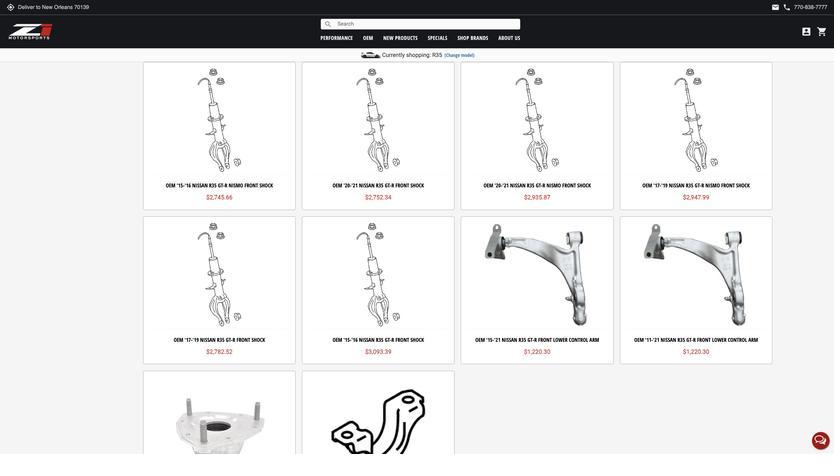 Task type: locate. For each thing, give the bounding box(es) containing it.
about us link
[[499, 34, 521, 41]]

0 horizontal spatial nismo
[[229, 182, 243, 189]]

1 vertical spatial '19
[[662, 182, 668, 189]]

oem for oem link
[[363, 34, 374, 41]]

account_box link
[[800, 26, 814, 37]]

1 horizontal spatial arm
[[749, 336, 759, 344]]

gt- for oem '17-'19 nissan r35 gt-r front shock
[[226, 336, 233, 344]]

'21 for oem '15-'21 nissan r35 gt-r front lower control arm
[[495, 336, 501, 344]]

r for oem '17-'19 nissan r35 gt-r front shock
[[233, 336, 235, 344]]

2 horizontal spatial '19
[[662, 182, 668, 189]]

lower for oem '11-'21 nissan r35 gt-r front lower control arm
[[713, 336, 727, 344]]

oem for oem '15-'16 nissan r35 gt-r rear shock
[[494, 27, 503, 35]]

r for oem '11-'21 nissan r35 gt-r front lower control arm
[[694, 336, 696, 344]]

control
[[569, 336, 589, 344], [728, 336, 748, 344]]

1 horizontal spatial '16
[[352, 336, 358, 344]]

oem for oem '17-'19 nissan r35 gt-r front shock
[[174, 336, 183, 344]]

$1,220.30 down oem '15-'21 nissan r35 gt-r front lower control arm
[[525, 349, 551, 356]]

1 vertical spatial '16
[[185, 182, 191, 189]]

shop brands link
[[458, 34, 489, 41]]

0 horizontal spatial '19
[[193, 336, 199, 344]]

$2,752.34
[[365, 194, 392, 201]]

rear for oem '17-'19 nissan r35 gt-r rear shock
[[397, 27, 408, 35]]

new products
[[384, 34, 418, 41]]

phone link
[[784, 3, 828, 11]]

'16 for oem '15-'16 nissan r35 gt-r front shock
[[352, 336, 358, 344]]

nismo up $2,935.87
[[547, 182, 561, 189]]

2 horizontal spatial '16
[[512, 27, 519, 35]]

(change model) link
[[445, 52, 475, 58]]

3 nismo from the left
[[706, 182, 721, 189]]

gt- for oem '20-'21 nissan r35 gt-r nismo front shock
[[536, 182, 543, 189]]

shop
[[458, 34, 470, 41]]

arm
[[590, 336, 600, 344], [749, 336, 759, 344]]

r for oem '15-'21 nissan r35 gt-r front lower control arm
[[535, 336, 537, 344]]

1 rear from the left
[[397, 27, 408, 35]]

1 $1,220.30 from the left
[[525, 349, 551, 356]]

1 horizontal spatial '19
[[353, 27, 360, 35]]

nissan for oem '15-'16 nissan r35 gt-r front shock
[[359, 336, 375, 344]]

oem for oem '17-'19 nissan r35 gt-r rear shock
[[335, 27, 344, 35]]

gt- for oem '15-'16 nissan r35 gt-r front shock
[[385, 336, 392, 344]]

shock
[[409, 27, 423, 35], [568, 27, 582, 35], [260, 182, 273, 189], [411, 182, 424, 189], [578, 182, 591, 189], [737, 182, 750, 189], [252, 336, 265, 344], [411, 336, 424, 344]]

'16
[[512, 27, 519, 35], [185, 182, 191, 189], [352, 336, 358, 344]]

2 lower from the left
[[713, 336, 727, 344]]

lower
[[554, 336, 568, 344], [713, 336, 727, 344]]

mail link
[[772, 3, 780, 11]]

1 horizontal spatial $1,220.30
[[684, 349, 710, 356]]

2 $1,220.30 from the left
[[684, 349, 710, 356]]

nismo up $2,947.99
[[706, 182, 721, 189]]

gt- for oem '17-'19 nissan r35 gt-r nismo front shock
[[695, 182, 702, 189]]

r for oem '15-'16 nissan r35 gt-r nismo front shock
[[225, 182, 228, 189]]

Search search field
[[332, 19, 520, 29]]

nissan for oem '15-'21 nissan r35 gt-r front lower control arm
[[502, 336, 518, 344]]

'21
[[352, 182, 358, 189], [503, 182, 509, 189], [495, 336, 501, 344], [654, 336, 660, 344]]

$1,220.30 for '15-
[[525, 349, 551, 356]]

0 horizontal spatial rear
[[397, 27, 408, 35]]

1 horizontal spatial '17-
[[345, 27, 353, 35]]

'20-
[[344, 182, 352, 189], [495, 182, 503, 189]]

'19
[[353, 27, 360, 35], [662, 182, 668, 189], [193, 336, 199, 344]]

'19 for oem '17-'19 nissan r35 gt-r nismo front shock
[[662, 182, 668, 189]]

'15- for oem '15-'16 nissan r35 gt-r nismo front shock
[[177, 182, 185, 189]]

$2,947.99
[[684, 194, 710, 201]]

'16 for oem '15-'16 nissan r35 gt-r rear shock
[[512, 27, 519, 35]]

rear
[[397, 27, 408, 35], [556, 27, 567, 35]]

oem '20-'21 nissan r35 gt-r front shock
[[333, 182, 424, 189]]

r for oem '17-'19 nissan r35 gt-r rear shock
[[393, 27, 396, 35]]

nissan for oem '20-'21 nissan r35 gt-r front shock
[[359, 182, 375, 189]]

1 horizontal spatial nismo
[[547, 182, 561, 189]]

1 lower from the left
[[554, 336, 568, 344]]

r35 for oem '11-'21 nissan r35 gt-r front lower control arm
[[678, 336, 686, 344]]

1 horizontal spatial rear
[[556, 27, 567, 35]]

2 nismo from the left
[[547, 182, 561, 189]]

2 rear from the left
[[556, 27, 567, 35]]

r35 for oem '15-'16 nissan r35 gt-r nismo front shock
[[209, 182, 217, 189]]

2 vertical spatial '19
[[193, 336, 199, 344]]

0 horizontal spatial control
[[569, 336, 589, 344]]

$1,220.30 down oem '11-'21 nissan r35 gt-r front lower control arm
[[684, 349, 710, 356]]

r
[[393, 27, 396, 35], [552, 27, 555, 35], [225, 182, 228, 189], [392, 182, 395, 189], [543, 182, 546, 189], [702, 182, 705, 189], [233, 336, 235, 344], [392, 336, 395, 344], [535, 336, 537, 344], [694, 336, 696, 344]]

2 '20- from the left
[[495, 182, 503, 189]]

gt- for oem '15-'16 nissan r35 gt-r rear shock
[[546, 27, 553, 35]]

oem
[[335, 27, 344, 35], [494, 27, 503, 35], [363, 34, 374, 41], [166, 182, 176, 189], [333, 182, 343, 189], [484, 182, 494, 189], [643, 182, 653, 189], [174, 336, 183, 344], [333, 336, 343, 344], [476, 336, 485, 344], [635, 336, 644, 344]]

2 vertical spatial '16
[[352, 336, 358, 344]]

$2,935.87
[[525, 194, 551, 201]]

1 horizontal spatial control
[[728, 336, 748, 344]]

oem '11-'21 nissan r35 gt-r front lower control arm
[[635, 336, 759, 344]]

0 vertical spatial '17-
[[345, 27, 353, 35]]

shopping:
[[407, 52, 431, 58]]

nissan
[[361, 27, 376, 35], [520, 27, 536, 35], [192, 182, 208, 189], [359, 182, 375, 189], [510, 182, 526, 189], [670, 182, 685, 189], [200, 336, 216, 344], [359, 336, 375, 344], [502, 336, 518, 344], [661, 336, 677, 344]]

0 horizontal spatial '17-
[[185, 336, 193, 344]]

1 control from the left
[[569, 336, 589, 344]]

r35 for oem '20-'21 nissan r35 gt-r front shock
[[376, 182, 384, 189]]

phone
[[784, 3, 792, 11]]

shopping_cart link
[[816, 26, 828, 37]]

1 horizontal spatial '20-
[[495, 182, 503, 189]]

front
[[245, 182, 258, 189], [396, 182, 409, 189], [563, 182, 576, 189], [722, 182, 736, 189], [237, 336, 250, 344], [396, 336, 409, 344], [539, 336, 552, 344], [698, 336, 711, 344]]

gt- for oem '20-'21 nissan r35 gt-r front shock
[[385, 182, 392, 189]]

2 control from the left
[[728, 336, 748, 344]]

nissan for oem '20-'21 nissan r35 gt-r nismo front shock
[[510, 182, 526, 189]]

gt-
[[387, 27, 393, 35], [546, 27, 553, 35], [218, 182, 225, 189], [385, 182, 392, 189], [536, 182, 543, 189], [695, 182, 702, 189], [226, 336, 233, 344], [385, 336, 392, 344], [528, 336, 535, 344], [687, 336, 694, 344]]

1 nismo from the left
[[229, 182, 243, 189]]

2 horizontal spatial '17-
[[654, 182, 662, 189]]

z1 motorsports logo image
[[8, 23, 53, 40]]

1 '20- from the left
[[344, 182, 352, 189]]

0 vertical spatial '19
[[353, 27, 360, 35]]

0 horizontal spatial $1,220.30
[[525, 349, 551, 356]]

oem for oem '15-'21 nissan r35 gt-r front lower control arm
[[476, 336, 485, 344]]

performance link
[[321, 34, 353, 41]]

0 horizontal spatial '16
[[185, 182, 191, 189]]

oem for oem '20-'21 nissan r35 gt-r front shock
[[333, 182, 343, 189]]

$3,093.39
[[365, 349, 392, 356]]

nissan for oem '17-'19 nissan r35 gt-r nismo front shock
[[670, 182, 685, 189]]

r35
[[378, 27, 385, 35], [537, 27, 544, 35], [433, 52, 442, 58], [209, 182, 217, 189], [376, 182, 384, 189], [527, 182, 535, 189], [686, 182, 694, 189], [217, 336, 225, 344], [376, 336, 384, 344], [519, 336, 527, 344], [678, 336, 686, 344]]

2 horizontal spatial nismo
[[706, 182, 721, 189]]

oem for oem '15-'16 nissan r35 gt-r nismo front shock
[[166, 182, 176, 189]]

nismo for oem '15-'16 nissan r35 gt-r nismo front shock
[[229, 182, 243, 189]]

rear for oem '15-'16 nissan r35 gt-r rear shock
[[556, 27, 567, 35]]

brands
[[471, 34, 489, 41]]

nismo up $2,745.66
[[229, 182, 243, 189]]

new
[[384, 34, 394, 41]]

2 arm from the left
[[749, 336, 759, 344]]

nissan for oem '11-'21 nissan r35 gt-r front lower control arm
[[661, 336, 677, 344]]

0 vertical spatial '16
[[512, 27, 519, 35]]

gt- for oem '15-'21 nissan r35 gt-r front lower control arm
[[528, 336, 535, 344]]

account_box
[[802, 26, 812, 37]]

0 horizontal spatial arm
[[590, 336, 600, 344]]

shop brands
[[458, 34, 489, 41]]

r35 for oem '17-'19 nissan r35 gt-r nismo front shock
[[686, 182, 694, 189]]

1 arm from the left
[[590, 336, 600, 344]]

'19 for oem '17-'19 nissan r35 gt-r front shock
[[193, 336, 199, 344]]

'11-
[[646, 336, 654, 344]]

oem '17-'19 nissan r35 gt-r nismo front shock
[[643, 182, 750, 189]]

currently
[[383, 52, 405, 58]]

1 horizontal spatial lower
[[713, 336, 727, 344]]

'17-
[[345, 27, 353, 35], [654, 182, 662, 189], [185, 336, 193, 344]]

oem link
[[363, 34, 374, 41]]

'15-
[[504, 27, 512, 35], [177, 182, 185, 189], [344, 336, 352, 344], [487, 336, 495, 344]]

nismo
[[229, 182, 243, 189], [547, 182, 561, 189], [706, 182, 721, 189]]

0 horizontal spatial lower
[[554, 336, 568, 344]]

2 vertical spatial '17-
[[185, 336, 193, 344]]

$1,220.30
[[525, 349, 551, 356], [684, 349, 710, 356]]

r35 for oem '17-'19 nissan r35 gt-r front shock
[[217, 336, 225, 344]]

nismo for oem '20-'21 nissan r35 gt-r nismo front shock
[[547, 182, 561, 189]]

r35 for oem '15-'16 nissan r35 gt-r rear shock
[[537, 27, 544, 35]]

0 horizontal spatial '20-
[[344, 182, 352, 189]]

1 vertical spatial '17-
[[654, 182, 662, 189]]



Task type: vqa. For each thing, say whether or not it's contained in the screenshot.
bottommost 350Z
no



Task type: describe. For each thing, give the bounding box(es) containing it.
$2,745.66
[[206, 194, 233, 201]]

'21 for oem '11-'21 nissan r35 gt-r front lower control arm
[[654, 336, 660, 344]]

lower for oem '15-'21 nissan r35 gt-r front lower control arm
[[554, 336, 568, 344]]

'20- for oem '20-'21 nissan r35 gt-r front shock
[[344, 182, 352, 189]]

'20- for oem '20-'21 nissan r35 gt-r nismo front shock
[[495, 182, 503, 189]]

$2,715.30
[[365, 40, 392, 47]]

'17- for oem '17-'19 nissan r35 gt-r nismo front shock
[[654, 182, 662, 189]]

oem '15-'16 nissan r35 gt-r nismo front shock
[[166, 182, 273, 189]]

search
[[324, 20, 332, 28]]

nissan for oem '17-'19 nissan r35 gt-r front shock
[[200, 336, 216, 344]]

mail
[[772, 3, 780, 11]]

'15- for oem '15-'16 nissan r35 gt-r front shock
[[344, 336, 352, 344]]

gt- for oem '11-'21 nissan r35 gt-r front lower control arm
[[687, 336, 694, 344]]

oem '17-'19 nissan r35 gt-r front shock
[[174, 336, 265, 344]]

'15- for oem '15-'16 nissan r35 gt-r rear shock
[[504, 27, 512, 35]]

(change
[[445, 52, 460, 58]]

oem for oem '17-'19 nissan r35 gt-r nismo front shock
[[643, 182, 653, 189]]

oem for oem '15-'16 nissan r35 gt-r front shock
[[333, 336, 343, 344]]

mail phone
[[772, 3, 792, 11]]

arm for oem '11-'21 nissan r35 gt-r front lower control arm
[[749, 336, 759, 344]]

r for oem '17-'19 nissan r35 gt-r nismo front shock
[[702, 182, 705, 189]]

oem '20-'21 nissan r35 gt-r nismo front shock
[[484, 182, 591, 189]]

control for oem '11-'21 nissan r35 gt-r front lower control arm
[[728, 336, 748, 344]]

'21 for oem '20-'21 nissan r35 gt-r front shock
[[352, 182, 358, 189]]

r for oem '15-'16 nissan r35 gt-r rear shock
[[552, 27, 555, 35]]

oem '15-'21 nissan r35 gt-r front lower control arm
[[476, 336, 600, 344]]

specials
[[428, 34, 448, 41]]

r35 for oem '20-'21 nissan r35 gt-r nismo front shock
[[527, 182, 535, 189]]

new products link
[[384, 34, 418, 41]]

'19 for oem '17-'19 nissan r35 gt-r rear shock
[[353, 27, 360, 35]]

r for oem '15-'16 nissan r35 gt-r front shock
[[392, 336, 395, 344]]

r35 for oem '15-'21 nissan r35 gt-r front lower control arm
[[519, 336, 527, 344]]

oem for oem '20-'21 nissan r35 gt-r nismo front shock
[[484, 182, 494, 189]]

$2,782.52
[[206, 349, 233, 356]]

nissan for oem '15-'16 nissan r35 gt-r nismo front shock
[[192, 182, 208, 189]]

'17- for oem '17-'19 nissan r35 gt-r front shock
[[185, 336, 193, 344]]

nissan for oem '15-'16 nissan r35 gt-r rear shock
[[520, 27, 536, 35]]

us
[[515, 34, 521, 41]]

oem '15-'16 nissan r35 gt-r front shock
[[333, 336, 424, 344]]

'17- for oem '17-'19 nissan r35 gt-r rear shock
[[345, 27, 353, 35]]

control for oem '15-'21 nissan r35 gt-r front lower control arm
[[569, 336, 589, 344]]

nismo for oem '17-'19 nissan r35 gt-r nismo front shock
[[706, 182, 721, 189]]

oem '15-'16 nissan r35 gt-r rear shock
[[494, 27, 582, 35]]

r35 for oem '17-'19 nissan r35 gt-r rear shock
[[378, 27, 385, 35]]

oem for oem '11-'21 nissan r35 gt-r front lower control arm
[[635, 336, 644, 344]]

nissan for oem '17-'19 nissan r35 gt-r rear shock
[[361, 27, 376, 35]]

currently shopping: r35 (change model)
[[383, 52, 475, 58]]

products
[[395, 34, 418, 41]]

specials link
[[428, 34, 448, 41]]

model)
[[461, 52, 475, 58]]

my_location
[[7, 3, 15, 11]]

$1,220.30 for '11-
[[684, 349, 710, 356]]

r35 for oem '15-'16 nissan r35 gt-r front shock
[[376, 336, 384, 344]]

r for oem '20-'21 nissan r35 gt-r front shock
[[392, 182, 395, 189]]

about
[[499, 34, 514, 41]]

'21 for oem '20-'21 nissan r35 gt-r nismo front shock
[[503, 182, 509, 189]]

'16 for oem '15-'16 nissan r35 gt-r nismo front shock
[[185, 182, 191, 189]]

'15- for oem '15-'21 nissan r35 gt-r front lower control arm
[[487, 336, 495, 344]]

arm for oem '15-'21 nissan r35 gt-r front lower control arm
[[590, 336, 600, 344]]

performance
[[321, 34, 353, 41]]

oem '17-'19 nissan r35 gt-r rear shock
[[335, 27, 423, 35]]

shopping_cart
[[817, 26, 828, 37]]

gt- for oem '15-'16 nissan r35 gt-r nismo front shock
[[218, 182, 225, 189]]

r for oem '20-'21 nissan r35 gt-r nismo front shock
[[543, 182, 546, 189]]

gt- for oem '17-'19 nissan r35 gt-r rear shock
[[387, 27, 393, 35]]

about us
[[499, 34, 521, 41]]



